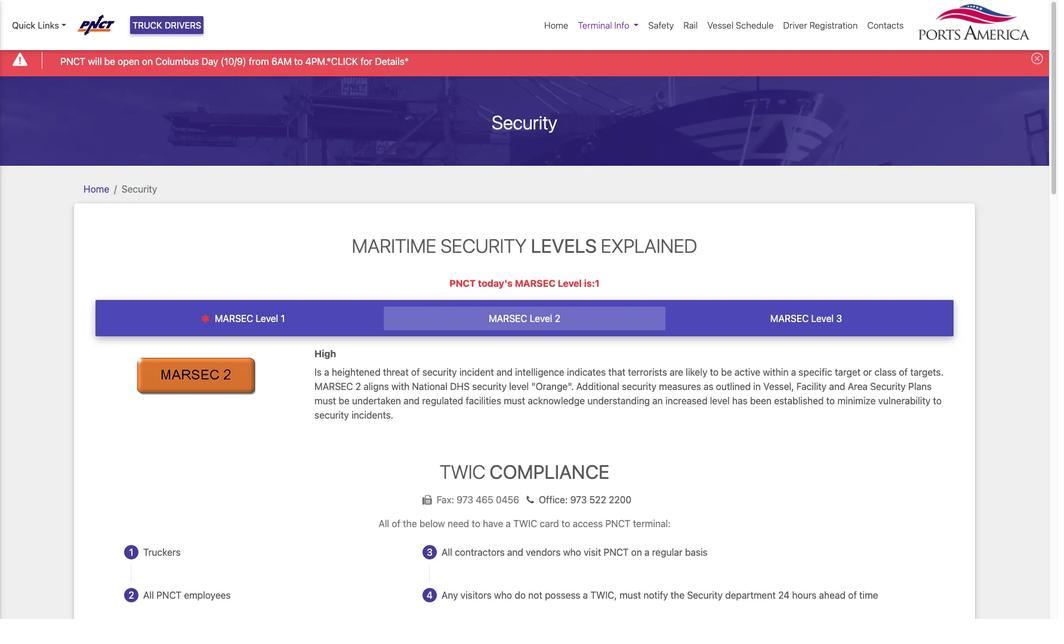 Task type: locate. For each thing, give the bounding box(es) containing it.
1 horizontal spatial home
[[544, 20, 569, 30]]

3 down below
[[427, 547, 433, 558]]

1 vertical spatial all
[[442, 547, 453, 558]]

day
[[202, 56, 218, 67]]

0 horizontal spatial be
[[104, 56, 115, 67]]

with
[[392, 381, 410, 392]]

2 down pnct today's marsec level is:1 on the top
[[555, 314, 561, 324]]

on right open
[[142, 56, 153, 67]]

all for all contractors and vendors who visit pnct on a regular basis
[[442, 547, 453, 558]]

office: 973 522 2200
[[539, 495, 632, 506]]

card
[[540, 519, 559, 530]]

0 vertical spatial home link
[[540, 14, 573, 37]]

twic up fax: 973 465 0456
[[440, 461, 486, 483]]

marsec level 2 link
[[384, 307, 666, 331]]

need
[[448, 519, 469, 530]]

0 vertical spatial on
[[142, 56, 153, 67]]

level for marsec level 1
[[256, 314, 278, 324]]

1 973 from the left
[[457, 495, 473, 506]]

of
[[411, 367, 420, 378], [899, 367, 908, 378], [392, 519, 401, 530], [848, 590, 857, 601]]

to right 6am
[[294, 56, 303, 67]]

be down heightened at the left bottom of the page
[[339, 396, 350, 406]]

acknowledge
[[528, 396, 585, 406]]

1 horizontal spatial home link
[[540, 14, 573, 37]]

is a heightened threat of security incident and intelligence indicates that terrorists are likely to be active within a specific target or class of targets. marsec 2 aligns with national dhs security level "orange". additional security measures as outlined in vessel, facility and area security plans must be undertaken and regulated facilities must acknowledge understanding an increased level has been established to minimize vulnerability to security incidents.
[[315, 367, 944, 421]]

2 vertical spatial 2
[[129, 590, 134, 601]]

compliance
[[490, 461, 610, 483]]

all left below
[[379, 519, 389, 530]]

973 left the 522
[[570, 495, 587, 506]]

0 vertical spatial all
[[379, 519, 389, 530]]

minimize
[[838, 396, 876, 406]]

level inside marsec level 2 link
[[530, 314, 552, 324]]

1 vertical spatial level
[[710, 396, 730, 406]]

3 inside marsec level 3 'link'
[[837, 314, 842, 324]]

below
[[420, 519, 445, 530]]

1 vertical spatial on
[[631, 547, 642, 558]]

the right the notify
[[671, 590, 685, 601]]

to up as
[[710, 367, 719, 378]]

established
[[774, 396, 824, 406]]

level for marsec level 3
[[812, 314, 834, 324]]

must right facilities
[[504, 396, 525, 406]]

0 horizontal spatial home
[[84, 184, 109, 194]]

high
[[315, 349, 336, 360]]

must down is
[[315, 396, 336, 406]]

1 horizontal spatial 2
[[356, 381, 361, 392]]

from
[[249, 56, 269, 67]]

on inside alert
[[142, 56, 153, 67]]

on
[[142, 56, 153, 67], [631, 547, 642, 558]]

973 for fax:
[[457, 495, 473, 506]]

registration
[[810, 20, 858, 30]]

1 horizontal spatial who
[[563, 547, 581, 558]]

level down as
[[710, 396, 730, 406]]

visit
[[584, 547, 601, 558]]

security inside is a heightened threat of security incident and intelligence indicates that terrorists are likely to be active within a specific target or class of targets. marsec 2 aligns with national dhs security level "orange". additional security measures as outlined in vessel, facility and area security plans must be undertaken and regulated facilities must acknowledge understanding an increased level has been established to minimize vulnerability to security incidents.
[[871, 381, 906, 392]]

within
[[763, 367, 789, 378]]

the
[[403, 519, 417, 530], [671, 590, 685, 601]]

1 horizontal spatial 1
[[281, 314, 285, 324]]

home
[[544, 20, 569, 30], [84, 184, 109, 194]]

indicates
[[567, 367, 606, 378]]

0 vertical spatial 2
[[555, 314, 561, 324]]

be right will
[[104, 56, 115, 67]]

2 horizontal spatial 2
[[555, 314, 561, 324]]

twic left card on the right bottom
[[514, 519, 538, 530]]

2 inside is a heightened threat of security incident and intelligence indicates that terrorists are likely to be active within a specific target or class of targets. marsec 2 aligns with national dhs security level "orange". additional security measures as outlined in vessel, facility and area security plans must be undertaken and regulated facilities must acknowledge understanding an increased level has been established to minimize vulnerability to security incidents.
[[356, 381, 361, 392]]

pnct right visit
[[604, 547, 629, 558]]

1 horizontal spatial be
[[339, 396, 350, 406]]

marsec level 1
[[212, 314, 285, 324]]

area
[[848, 381, 868, 392]]

safety
[[649, 20, 674, 30]]

been
[[750, 396, 772, 406]]

safety link
[[644, 14, 679, 37]]

twic
[[440, 461, 486, 483], [514, 519, 538, 530]]

tab list
[[96, 300, 954, 337]]

not
[[528, 590, 543, 601]]

must left the notify
[[620, 590, 641, 601]]

marsec inside 'link'
[[771, 314, 809, 324]]

1 vertical spatial be
[[721, 367, 732, 378]]

pnct down 2200
[[606, 519, 631, 530]]

truck drivers link
[[130, 16, 204, 34]]

regular
[[652, 547, 683, 558]]

and down "target"
[[829, 381, 846, 392]]

1 horizontal spatial all
[[379, 519, 389, 530]]

explained
[[601, 234, 698, 257]]

0 vertical spatial level
[[509, 381, 529, 392]]

of right threat
[[411, 367, 420, 378]]

heightened
[[332, 367, 381, 378]]

973 right fax: at the bottom of the page
[[457, 495, 473, 506]]

0 horizontal spatial twic
[[440, 461, 486, 483]]

2 horizontal spatial be
[[721, 367, 732, 378]]

driver registration link
[[779, 14, 863, 37]]

2 down heightened at the left bottom of the page
[[356, 381, 361, 392]]

1 horizontal spatial twic
[[514, 519, 538, 530]]

access
[[573, 519, 603, 530]]

(10/9)
[[221, 56, 246, 67]]

who left visit
[[563, 547, 581, 558]]

pnct left today's
[[450, 278, 476, 289]]

1 vertical spatial 2
[[356, 381, 361, 392]]

3 up "target"
[[837, 314, 842, 324]]

vessel
[[708, 20, 734, 30]]

maritime security levels explained
[[352, 234, 698, 257]]

of left time
[[848, 590, 857, 601]]

level inside the marsec level 1 link
[[256, 314, 278, 324]]

0 vertical spatial be
[[104, 56, 115, 67]]

1 vertical spatial twic
[[514, 519, 538, 530]]

1 horizontal spatial 3
[[837, 314, 842, 324]]

a right have
[[506, 519, 511, 530]]

level
[[509, 381, 529, 392], [710, 396, 730, 406]]

973 for office:
[[570, 495, 587, 506]]

terminal
[[578, 20, 612, 30]]

who left do
[[494, 590, 512, 601]]

1 horizontal spatial 973
[[570, 495, 587, 506]]

all for all of the below need to have a twic card to access pnct terminal:
[[379, 519, 389, 530]]

1 vertical spatial home link
[[84, 184, 109, 194]]

level down intelligence
[[509, 381, 529, 392]]

0 horizontal spatial 973
[[457, 495, 473, 506]]

today's
[[478, 278, 513, 289]]

0 horizontal spatial who
[[494, 590, 512, 601]]

hours
[[792, 590, 817, 601]]

2 horizontal spatial all
[[442, 547, 453, 558]]

all down truckers
[[143, 590, 154, 601]]

the left below
[[403, 519, 417, 530]]

2 horizontal spatial must
[[620, 590, 641, 601]]

be
[[104, 56, 115, 67], [721, 367, 732, 378], [339, 396, 350, 406]]

1 vertical spatial 3
[[427, 547, 433, 558]]

all down need
[[442, 547, 453, 558]]

open
[[118, 56, 140, 67]]

2 973 from the left
[[570, 495, 587, 506]]

522
[[590, 495, 606, 506]]

be up 'outlined'
[[721, 367, 732, 378]]

1 horizontal spatial the
[[671, 590, 685, 601]]

0 horizontal spatial all
[[143, 590, 154, 601]]

0 horizontal spatial 3
[[427, 547, 433, 558]]

on left regular
[[631, 547, 642, 558]]

0 horizontal spatial on
[[142, 56, 153, 67]]

twic compliance
[[440, 461, 610, 483]]

vessel,
[[764, 381, 794, 392]]

2 vertical spatial all
[[143, 590, 154, 601]]

pnct
[[60, 56, 85, 67], [450, 278, 476, 289], [606, 519, 631, 530], [604, 547, 629, 558], [156, 590, 182, 601]]

terminal info link
[[573, 14, 644, 37]]

phone image
[[522, 495, 539, 505]]

pnct will be open on columbus day (10/9) from 6am to 4pm.*click for details*
[[60, 56, 409, 67]]

"orange".
[[532, 381, 574, 392]]

1 vertical spatial 1
[[129, 547, 133, 558]]

marsec
[[515, 278, 556, 289], [215, 314, 253, 324], [489, 314, 528, 324], [771, 314, 809, 324], [315, 381, 353, 392]]

fax:
[[437, 495, 454, 506]]

0 horizontal spatial 1
[[129, 547, 133, 558]]

to down the targets.
[[933, 396, 942, 406]]

have
[[483, 519, 503, 530]]

1 vertical spatial who
[[494, 590, 512, 601]]

level inside marsec level 3 'link'
[[812, 314, 834, 324]]

are
[[670, 367, 684, 378]]

0 vertical spatial twic
[[440, 461, 486, 483]]

1 horizontal spatial must
[[504, 396, 525, 406]]

1 vertical spatial the
[[671, 590, 685, 601]]

security left incidents.
[[315, 410, 349, 421]]

2 left 'all pnct employees'
[[129, 590, 134, 601]]

2 inside tab list
[[555, 314, 561, 324]]

marsec level 3 link
[[666, 307, 947, 331]]

possess
[[545, 590, 581, 601]]

24
[[779, 590, 790, 601]]

3
[[837, 314, 842, 324], [427, 547, 433, 558]]

tab list containing marsec level 1
[[96, 300, 954, 337]]

0 horizontal spatial 2
[[129, 590, 134, 601]]

0 vertical spatial 1
[[281, 314, 285, 324]]

2 vertical spatial be
[[339, 396, 350, 406]]

0 vertical spatial the
[[403, 519, 417, 530]]

security
[[423, 367, 457, 378], [472, 381, 507, 392], [622, 381, 657, 392], [315, 410, 349, 421]]

0 vertical spatial 3
[[837, 314, 842, 324]]

security
[[492, 111, 558, 133], [122, 184, 157, 194], [441, 234, 527, 257], [871, 381, 906, 392], [687, 590, 723, 601]]

level
[[558, 278, 582, 289], [256, 314, 278, 324], [530, 314, 552, 324], [812, 314, 834, 324]]

pnct left will
[[60, 56, 85, 67]]

intelligence
[[515, 367, 565, 378]]

columbus
[[155, 56, 199, 67]]



Task type: vqa. For each thing, say whether or not it's contained in the screenshot.
rightmost Rail image
no



Task type: describe. For each thing, give the bounding box(es) containing it.
marsec for marsec level 3
[[771, 314, 809, 324]]

drivers
[[165, 20, 201, 30]]

maritime
[[352, 234, 437, 257]]

is:1
[[584, 278, 600, 289]]

visitors
[[461, 590, 492, 601]]

active
[[735, 367, 761, 378]]

outlined
[[716, 381, 751, 392]]

a left regular
[[645, 547, 650, 558]]

4pm.*click
[[305, 56, 358, 67]]

and left vendors
[[507, 547, 524, 558]]

for
[[361, 56, 373, 67]]

time
[[860, 590, 879, 601]]

pnct left the employees
[[156, 590, 182, 601]]

all for all pnct employees
[[143, 590, 154, 601]]

0456
[[496, 495, 519, 506]]

pnct will be open on columbus day (10/9) from 6am to 4pm.*click for details* link
[[60, 54, 409, 68]]

to down facility
[[827, 396, 835, 406]]

contacts
[[868, 20, 904, 30]]

terminal info
[[578, 20, 630, 30]]

security down terrorists on the right bottom of the page
[[622, 381, 657, 392]]

plans
[[909, 381, 932, 392]]

all of the below need to have a twic card to access pnct terminal:
[[379, 519, 671, 530]]

to inside pnct will be open on columbus day (10/9) from 6am to 4pm.*click for details* link
[[294, 56, 303, 67]]

terminal:
[[633, 519, 671, 530]]

rail link
[[679, 14, 703, 37]]

marsec inside is a heightened threat of security incident and intelligence indicates that terrorists are likely to be active within a specific target or class of targets. marsec 2 aligns with national dhs security level "orange". additional security measures as outlined in vessel, facility and area security plans must be undertaken and regulated facilities must acknowledge understanding an increased level has been established to minimize vulnerability to security incidents.
[[315, 381, 353, 392]]

1 horizontal spatial level
[[710, 396, 730, 406]]

specific
[[799, 367, 833, 378]]

driver registration
[[784, 20, 858, 30]]

level for marsec level 2
[[530, 314, 552, 324]]

and right incident
[[497, 367, 513, 378]]

has
[[733, 396, 748, 406]]

security up facilities
[[472, 381, 507, 392]]

regulated
[[422, 396, 463, 406]]

all pnct employees
[[143, 590, 231, 601]]

pnct today's marsec level is:1
[[450, 278, 600, 289]]

additional
[[577, 381, 620, 392]]

1 horizontal spatial on
[[631, 547, 642, 558]]

schedule
[[736, 20, 774, 30]]

quick links link
[[12, 18, 66, 32]]

national
[[412, 381, 448, 392]]

will
[[88, 56, 102, 67]]

vulnerability
[[879, 396, 931, 406]]

twic,
[[591, 590, 617, 601]]

truckers
[[143, 547, 181, 558]]

office: 973 522 2200 link
[[522, 495, 632, 506]]

to right card on the right bottom
[[562, 519, 570, 530]]

targets.
[[911, 367, 944, 378]]

quick
[[12, 20, 35, 30]]

2200
[[609, 495, 632, 506]]

1 vertical spatial home
[[84, 184, 109, 194]]

of right the class
[[899, 367, 908, 378]]

dhs
[[450, 381, 470, 392]]

all contractors and vendors who visit pnct on a regular basis
[[442, 547, 708, 558]]

a right is
[[324, 367, 329, 378]]

marsec for marsec level 2
[[489, 314, 528, 324]]

increased
[[666, 396, 708, 406]]

is
[[315, 367, 322, 378]]

0 horizontal spatial level
[[509, 381, 529, 392]]

0 horizontal spatial the
[[403, 519, 417, 530]]

a left 'twic,' at the right
[[583, 590, 588, 601]]

1 inside tab list
[[281, 314, 285, 324]]

marsec level 1 link
[[102, 307, 384, 331]]

or
[[863, 367, 872, 378]]

be inside alert
[[104, 56, 115, 67]]

rail
[[684, 20, 698, 30]]

terrorists
[[628, 367, 667, 378]]

vessel schedule
[[708, 20, 774, 30]]

levels
[[531, 234, 597, 257]]

465
[[476, 495, 494, 506]]

aligns
[[364, 381, 389, 392]]

as
[[704, 381, 714, 392]]

ahead
[[819, 590, 846, 601]]

6am
[[272, 56, 292, 67]]

of left below
[[392, 519, 401, 530]]

0 horizontal spatial home link
[[84, 184, 109, 194]]

a right within
[[791, 367, 796, 378]]

links
[[38, 20, 59, 30]]

driver
[[784, 20, 808, 30]]

truck
[[133, 20, 162, 30]]

any
[[442, 590, 458, 601]]

target
[[835, 367, 861, 378]]

facilities
[[466, 396, 501, 406]]

facility
[[797, 381, 827, 392]]

that
[[609, 367, 626, 378]]

4
[[427, 590, 433, 601]]

marsec for marsec level 1
[[215, 314, 253, 324]]

employees
[[184, 590, 231, 601]]

and down "with" at the left
[[404, 396, 420, 406]]

close image
[[1032, 53, 1044, 65]]

pnct inside alert
[[60, 56, 85, 67]]

do
[[515, 590, 526, 601]]

0 horizontal spatial must
[[315, 396, 336, 406]]

incident
[[460, 367, 494, 378]]

pnct will be open on columbus day (10/9) from 6am to 4pm.*click for details* alert
[[0, 44, 1050, 76]]

any visitors who do not possess a twic, must notify the security department 24 hours ahead of time
[[442, 590, 879, 601]]

basis
[[685, 547, 708, 558]]

undertaken
[[352, 396, 401, 406]]

0 vertical spatial who
[[563, 547, 581, 558]]

0 vertical spatial home
[[544, 20, 569, 30]]

quick links
[[12, 20, 59, 30]]

security up national
[[423, 367, 457, 378]]

threat
[[383, 367, 409, 378]]

details*
[[375, 56, 409, 67]]

vendors
[[526, 547, 561, 558]]

office:
[[539, 495, 568, 506]]

fax: 973 465 0456
[[437, 495, 522, 506]]

class
[[875, 367, 897, 378]]

likely
[[686, 367, 708, 378]]

contacts link
[[863, 14, 909, 37]]

to left have
[[472, 519, 481, 530]]



